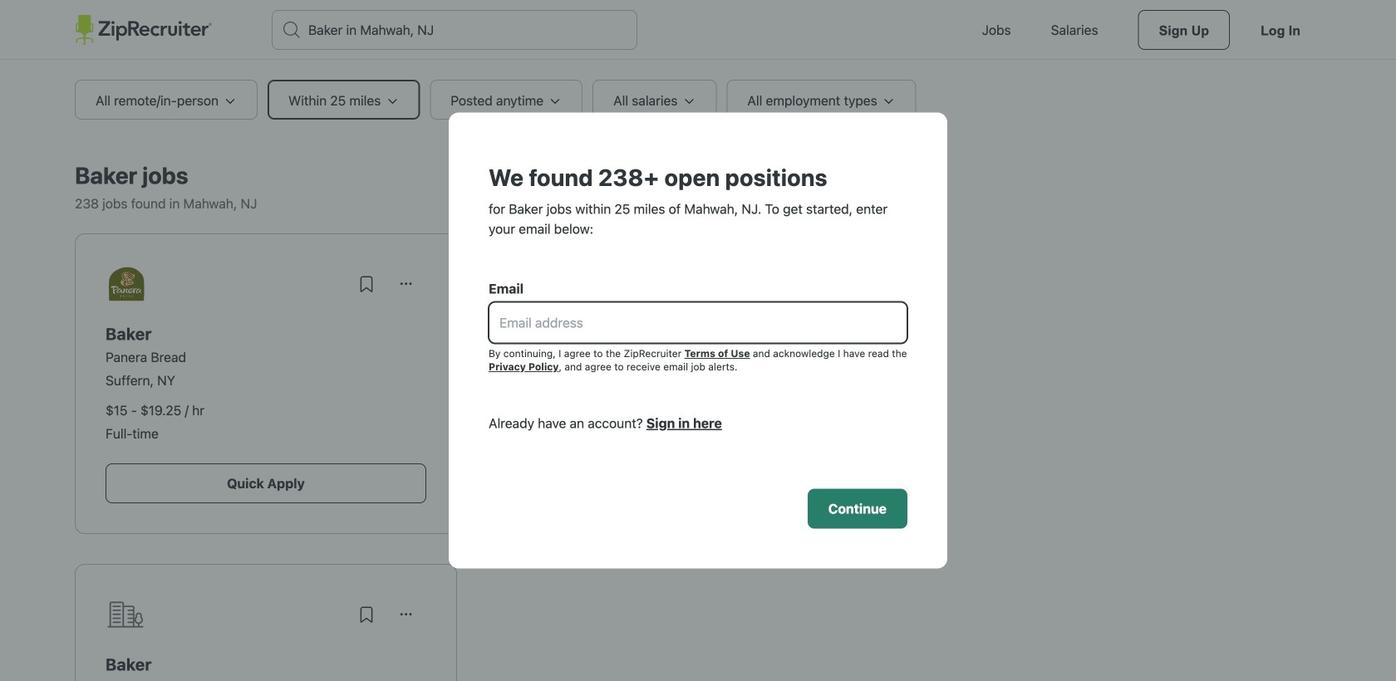 Task type: describe. For each thing, give the bounding box(es) containing it.
Search job title or keyword search field
[[273, 11, 637, 49]]

job card menu element for save job for later image corresponding to second baker element from the bottom of the page
[[387, 281, 427, 297]]

2 baker element from the top
[[106, 655, 427, 675]]

job card menu element for 1st baker element from the bottom of the page's save job for later image
[[387, 612, 427, 628]]

save job for later image for second baker element from the bottom of the page
[[357, 274, 377, 294]]



Task type: vqa. For each thing, say whether or not it's contained in the screenshot.
ZIPRECRUITER image
yes



Task type: locate. For each thing, give the bounding box(es) containing it.
baker image
[[106, 264, 147, 304]]

main element
[[75, 0, 1322, 60]]

we found 238+ open positions dialog
[[0, 0, 1397, 682]]

ziprecruiter image
[[75, 15, 212, 45]]

2 job card menu element from the top
[[387, 612, 427, 628]]

1 baker element from the top
[[106, 324, 427, 344]]

0 vertical spatial save job for later image
[[357, 274, 377, 294]]

1 vertical spatial baker element
[[106, 655, 427, 675]]

0 vertical spatial job card menu element
[[387, 281, 427, 297]]

2 save job for later image from the top
[[357, 605, 377, 625]]

Email address text field
[[490, 303, 907, 343]]

1 vertical spatial save job for later image
[[357, 605, 377, 625]]

1 vertical spatial job card menu element
[[387, 612, 427, 628]]

save job for later image
[[357, 274, 377, 294], [357, 605, 377, 625]]

0 vertical spatial baker element
[[106, 324, 427, 344]]

job card menu element
[[387, 281, 427, 297], [387, 612, 427, 628]]

1 job card menu element from the top
[[387, 281, 427, 297]]

save job for later image for 1st baker element from the bottom of the page
[[357, 605, 377, 625]]

1 save job for later image from the top
[[357, 274, 377, 294]]

baker element
[[106, 324, 427, 344], [106, 655, 427, 675]]



